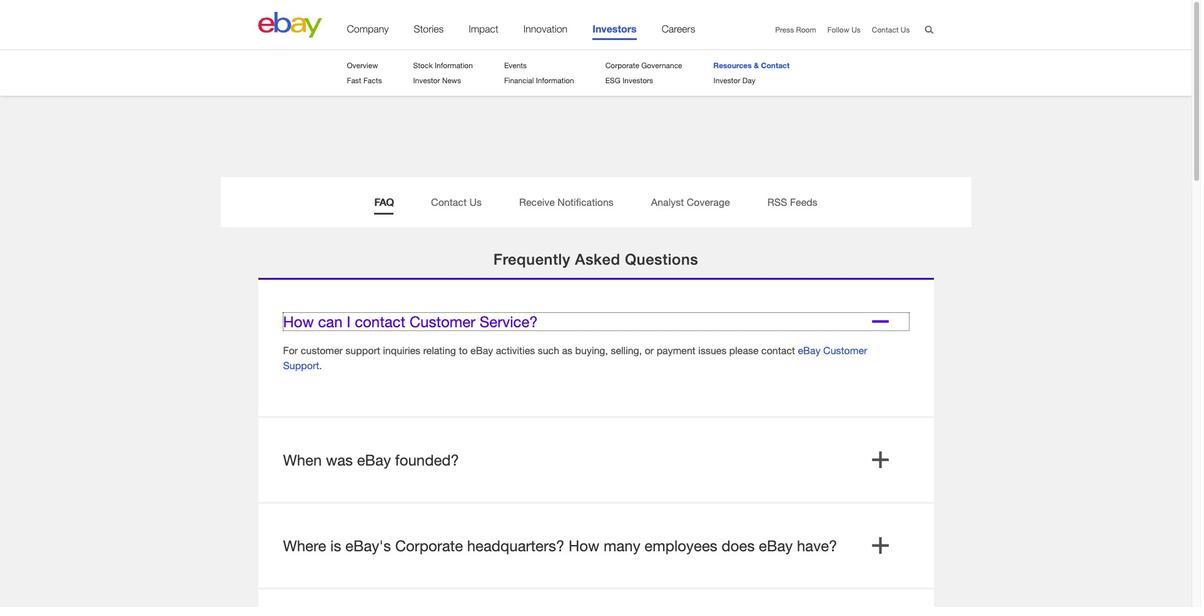 Task type: vqa. For each thing, say whether or not it's contained in the screenshot.
'eBay Customer Support'
yes



Task type: locate. For each thing, give the bounding box(es) containing it.
esg
[[606, 76, 621, 85]]

information right financial
[[536, 76, 574, 85]]

corporate up esg investors link
[[606, 61, 640, 70]]

contact
[[355, 313, 406, 331], [762, 344, 795, 356]]

corporate
[[606, 61, 640, 70], [395, 537, 463, 555]]

1 horizontal spatial how
[[569, 537, 600, 555]]

company
[[347, 23, 389, 34]]

investors up 'corporate governance' link
[[593, 23, 637, 34]]

corporate right ebay's
[[395, 537, 463, 555]]

contact us
[[872, 25, 910, 34], [431, 196, 482, 208]]

events link
[[504, 61, 527, 70]]

rss feeds link
[[749, 177, 837, 227]]

us right follow
[[852, 25, 861, 34]]

have?
[[797, 537, 838, 555]]

events financial information
[[504, 61, 574, 85]]

buying,
[[575, 344, 608, 356]]

selling,
[[611, 344, 642, 356]]

feeds
[[790, 196, 818, 208]]

0 vertical spatial customer
[[410, 313, 476, 331]]

ebay customer support
[[283, 344, 868, 371]]

questions
[[625, 250, 699, 268]]

0 vertical spatial contact us link
[[872, 25, 910, 34]]

1 vertical spatial contact
[[762, 344, 795, 356]]

or
[[645, 344, 654, 356]]

contact us link
[[872, 25, 910, 34], [412, 177, 501, 227]]

investors
[[593, 23, 637, 34], [623, 76, 653, 85]]

facts
[[364, 76, 382, 85]]

was
[[326, 452, 353, 469]]

faq link
[[356, 177, 412, 227]]

1 horizontal spatial information
[[536, 76, 574, 85]]

contact
[[872, 25, 899, 34], [761, 61, 790, 70], [431, 196, 467, 208]]

when was ebay founded?
[[283, 452, 459, 469]]

employees
[[645, 537, 718, 555]]

1 horizontal spatial customer
[[824, 344, 868, 356]]

2 investor from the left
[[714, 76, 741, 85]]

0 horizontal spatial contact
[[431, 196, 467, 208]]

investor
[[413, 76, 440, 85], [714, 76, 741, 85]]

1 horizontal spatial contact
[[762, 344, 795, 356]]

resources
[[714, 61, 752, 70]]

2 horizontal spatial us
[[901, 25, 910, 34]]

2 vertical spatial contact
[[431, 196, 467, 208]]

1 vertical spatial corporate
[[395, 537, 463, 555]]

as
[[562, 344, 573, 356]]

where
[[283, 537, 326, 555]]

1 vertical spatial contact
[[761, 61, 790, 70]]

how up for
[[283, 313, 314, 331]]

impact
[[469, 23, 499, 34]]

activities
[[496, 344, 535, 356]]

1 horizontal spatial corporate
[[606, 61, 640, 70]]

us right the follow us
[[901, 25, 910, 34]]

day
[[743, 76, 756, 85]]

investor news link
[[413, 76, 461, 85]]

0 vertical spatial information
[[435, 61, 473, 70]]

frequently
[[494, 250, 571, 268]]

founded?
[[395, 452, 459, 469]]

us
[[852, 25, 861, 34], [901, 25, 910, 34], [470, 196, 482, 208]]

1 vertical spatial investors
[[623, 76, 653, 85]]

corporate inside tab list
[[395, 537, 463, 555]]

0 vertical spatial corporate
[[606, 61, 640, 70]]

0 vertical spatial contact
[[872, 25, 899, 34]]

quick links list
[[764, 25, 910, 36]]

tab list containing how can i contact customer service?
[[258, 278, 934, 607]]

0 horizontal spatial us
[[470, 196, 482, 208]]

how can i contact customer service?
[[283, 313, 538, 331]]

0 horizontal spatial investor
[[413, 76, 440, 85]]

1 horizontal spatial investor
[[714, 76, 741, 85]]

how left 'many'
[[569, 537, 600, 555]]

1 vertical spatial contact us
[[431, 196, 482, 208]]

contact inside quick links list
[[872, 25, 899, 34]]

0 horizontal spatial contact us link
[[412, 177, 501, 227]]

contact right please
[[762, 344, 795, 356]]

information inside stock information investor news
[[435, 61, 473, 70]]

2 horizontal spatial contact
[[872, 25, 899, 34]]

.
[[319, 360, 322, 371]]

1 vertical spatial customer
[[824, 344, 868, 356]]

information
[[435, 61, 473, 70], [536, 76, 574, 85]]

many
[[604, 537, 641, 555]]

0 horizontal spatial contact
[[355, 313, 406, 331]]

0 vertical spatial contact us
[[872, 25, 910, 34]]

follow us link
[[828, 25, 861, 34]]

where is ebay's corporate headquarters? how many employees does ebay have?
[[283, 537, 838, 555]]

contact us inside quick links list
[[872, 25, 910, 34]]

support
[[346, 344, 380, 356]]

information up "news"
[[435, 61, 473, 70]]

0 horizontal spatial information
[[435, 61, 473, 70]]

0 horizontal spatial corporate
[[395, 537, 463, 555]]

receive notifications link
[[501, 177, 633, 227]]

0 vertical spatial how
[[283, 313, 314, 331]]

governance
[[642, 61, 683, 70]]

room
[[796, 25, 817, 34]]

press room
[[776, 25, 817, 34]]

stories
[[414, 23, 444, 34]]

us left receive on the left top
[[470, 196, 482, 208]]

analyst coverage link
[[633, 177, 749, 227]]

ebay
[[471, 344, 493, 356], [798, 344, 821, 356], [357, 452, 391, 469], [759, 537, 793, 555]]

1 horizontal spatial us
[[852, 25, 861, 34]]

1 horizontal spatial contact
[[761, 61, 790, 70]]

1 investor from the left
[[413, 76, 440, 85]]

investor down stock
[[413, 76, 440, 85]]

customer
[[410, 313, 476, 331], [824, 344, 868, 356]]

esg investors link
[[606, 76, 653, 85]]

1 horizontal spatial contact us
[[872, 25, 910, 34]]

how
[[283, 313, 314, 331], [569, 537, 600, 555]]

ebay inside ebay customer support
[[798, 344, 821, 356]]

support
[[283, 360, 319, 371]]

contact right the i
[[355, 313, 406, 331]]

tab list
[[258, 278, 934, 607]]

investors down 'corporate governance' link
[[623, 76, 653, 85]]

when
[[283, 452, 322, 469]]

headquarters?
[[467, 537, 565, 555]]

investor down the resources at the right top
[[714, 76, 741, 85]]

innovation
[[524, 23, 568, 34]]

1 vertical spatial information
[[536, 76, 574, 85]]

news
[[442, 76, 461, 85]]

careers
[[662, 23, 696, 34]]

0 horizontal spatial how
[[283, 313, 314, 331]]



Task type: describe. For each thing, give the bounding box(es) containing it.
can
[[318, 313, 343, 331]]

payment
[[657, 344, 696, 356]]

follow us
[[828, 25, 861, 34]]

receive notifications
[[519, 196, 614, 208]]

ebay customer support link
[[283, 344, 868, 371]]

1 vertical spatial contact us link
[[412, 177, 501, 227]]

0 horizontal spatial contact us
[[431, 196, 482, 208]]

coverage
[[687, 196, 730, 208]]

investors link
[[593, 23, 637, 40]]

corporate governance esg investors
[[606, 61, 683, 85]]

events
[[504, 61, 527, 70]]

is
[[330, 537, 341, 555]]

customer inside ebay customer support
[[824, 344, 868, 356]]

issues
[[699, 344, 727, 356]]

notifications
[[558, 196, 614, 208]]

rss
[[768, 196, 788, 208]]

0 vertical spatial contact
[[355, 313, 406, 331]]

1 vertical spatial how
[[569, 537, 600, 555]]

0 vertical spatial investors
[[593, 23, 637, 34]]

us for contact us
[[852, 25, 861, 34]]

contact inside resources & contact investor day
[[761, 61, 790, 70]]

impact link
[[469, 23, 499, 40]]

innovation link
[[524, 23, 568, 40]]

such
[[538, 344, 560, 356]]

us for receive notifications
[[470, 196, 482, 208]]

for
[[283, 344, 298, 356]]

resources & contact link
[[714, 61, 790, 70]]

resources & contact investor day
[[714, 61, 790, 85]]

stories link
[[414, 23, 444, 40]]

ebay's
[[346, 537, 391, 555]]

analyst
[[651, 196, 684, 208]]

i
[[347, 313, 351, 331]]

company link
[[347, 23, 389, 40]]

&
[[754, 61, 759, 70]]

investors inside corporate governance esg investors
[[623, 76, 653, 85]]

financial information link
[[504, 76, 574, 85]]

corporate governance link
[[606, 61, 683, 70]]

careers link
[[662, 23, 696, 40]]

service?
[[480, 313, 538, 331]]

0 horizontal spatial customer
[[410, 313, 476, 331]]

home image
[[258, 12, 322, 38]]

overview link
[[347, 61, 378, 70]]

inquiries
[[383, 344, 421, 356]]

stock information link
[[413, 61, 473, 70]]

investor day link
[[714, 76, 756, 85]]

follow
[[828, 25, 850, 34]]

financial
[[504, 76, 534, 85]]

to
[[459, 344, 468, 356]]

corporate inside corporate governance esg investors
[[606, 61, 640, 70]]

asked
[[575, 250, 621, 268]]

for customer support inquiries relating to ebay activities such as buying, selling, or payment issues please contact
[[283, 344, 798, 356]]

overview fast facts
[[347, 61, 382, 85]]

frequently asked questions
[[494, 250, 699, 268]]

press
[[776, 25, 794, 34]]

faq
[[374, 196, 394, 208]]

stock
[[413, 61, 433, 70]]

fast facts link
[[347, 76, 382, 85]]

does
[[722, 537, 755, 555]]

1 horizontal spatial contact us link
[[872, 25, 910, 34]]

investor inside stock information investor news
[[413, 76, 440, 85]]

analyst coverage
[[651, 196, 730, 208]]

customer
[[301, 344, 343, 356]]

information inside events financial information
[[536, 76, 574, 85]]

relating
[[423, 344, 456, 356]]

rss feeds
[[768, 196, 818, 208]]

stock information investor news
[[413, 61, 473, 85]]

press room link
[[776, 25, 817, 34]]

please
[[730, 344, 759, 356]]

fast
[[347, 76, 362, 85]]

investor inside resources & contact investor day
[[714, 76, 741, 85]]

overview
[[347, 61, 378, 70]]

receive
[[519, 196, 555, 208]]



